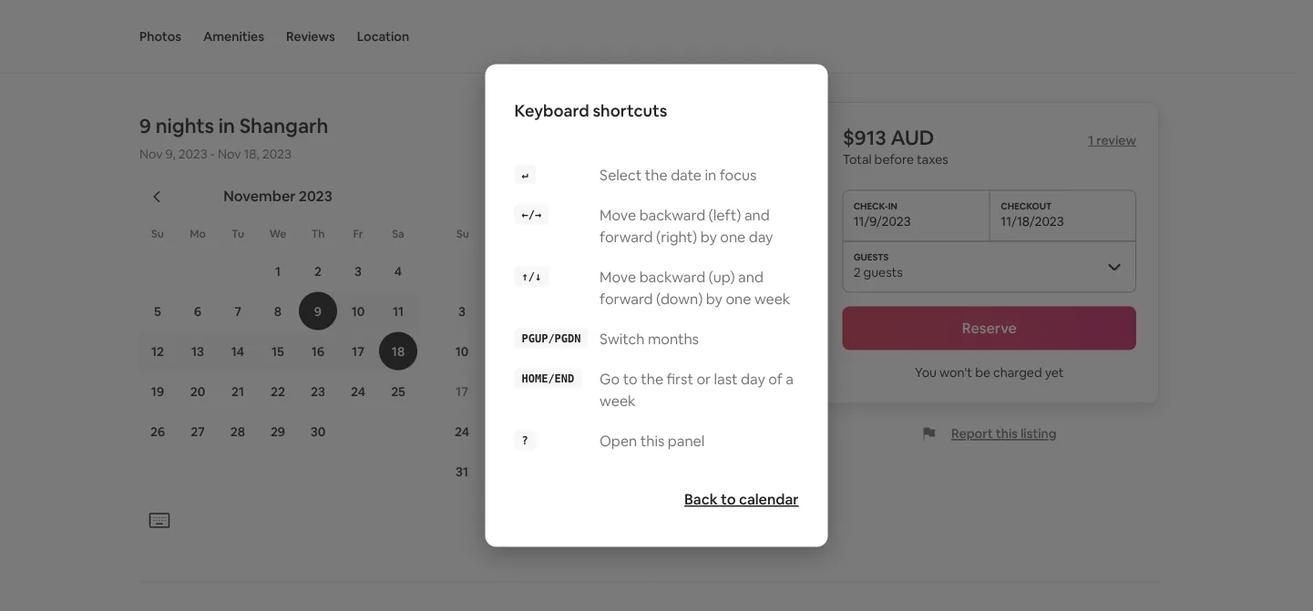 Task type: locate. For each thing, give the bounding box(es) containing it.
backward
[[640, 206, 706, 225], [640, 268, 706, 287]]

17 button right the 25 'button' on the bottom left
[[442, 372, 482, 411]]

the left "first"
[[641, 370, 664, 389]]

23 right "first"
[[696, 383, 710, 400]]

1 1 button from the left
[[258, 252, 298, 290]]

1 horizontal spatial 13
[[576, 343, 589, 360]]

10 button right 18
[[442, 332, 482, 371]]

by down (left) on the top right
[[701, 228, 717, 247]]

this for open
[[641, 432, 665, 451]]

switch
[[600, 330, 645, 349]]

23 left the 25
[[311, 383, 325, 400]]

select the date in focus
[[600, 166, 757, 185]]

28 down go
[[615, 424, 630, 440]]

0 horizontal spatial 2
[[315, 263, 322, 279]]

16 left 18
[[312, 343, 325, 360]]

0 horizontal spatial 17 button
[[338, 332, 378, 371]]

20
[[190, 383, 205, 400], [575, 383, 590, 400]]

29 button
[[258, 413, 298, 451], [643, 413, 683, 451]]

2 12 button from the left
[[522, 332, 562, 371]]

tu
[[232, 227, 244, 241]]

this left panel
[[641, 432, 665, 451]]

2 28 from the left
[[615, 424, 630, 440]]

charged
[[994, 365, 1042, 381]]

0 horizontal spatial sa
[[392, 227, 404, 241]]

0 horizontal spatial 24
[[351, 383, 366, 400]]

open this panel
[[600, 432, 705, 451]]

a
[[786, 370, 794, 389]]

17 right the 25 'button' on the bottom left
[[456, 383, 468, 400]]

mo
[[190, 227, 206, 241]]

1 nov from the left
[[139, 145, 163, 162]]

0 horizontal spatial 3
[[355, 263, 362, 279]]

before
[[875, 152, 914, 168]]

one down (up)
[[726, 290, 751, 309]]

0 horizontal spatial 9 button
[[298, 292, 338, 331]]

7 up switch
[[619, 303, 626, 320]]

months
[[648, 330, 699, 349]]

2 left (up)
[[699, 263, 706, 279]]

the inside go to the first or last day of a week
[[641, 370, 664, 389]]

20 button
[[178, 372, 218, 411], [562, 372, 603, 411]]

total
[[843, 152, 872, 168]]

24 for the leftmost 24 button
[[351, 383, 366, 400]]

1 horizontal spatial 26 button
[[522, 413, 562, 451]]

1 su from the left
[[151, 227, 164, 241]]

7
[[234, 303, 241, 320], [619, 303, 626, 320]]

8 button
[[258, 292, 298, 331], [643, 292, 683, 331]]

2 28 button from the left
[[603, 413, 643, 451]]

2 29 from the left
[[655, 424, 670, 440]]

13 button up home/end
[[562, 332, 603, 371]]

29
[[271, 424, 285, 440], [655, 424, 670, 440]]

0 vertical spatial the
[[645, 166, 668, 185]]

2 30 from the left
[[695, 424, 710, 440]]

2 13 from the left
[[576, 343, 589, 360]]

12 for first 12 button
[[151, 343, 164, 360]]

26 right ?
[[535, 424, 550, 440]]

0 vertical spatial 17
[[352, 343, 365, 360]]

1 vertical spatial by
[[706, 290, 723, 309]]

13 left switch
[[576, 343, 589, 360]]

reserve button
[[843, 307, 1137, 350]]

2 left 4
[[315, 263, 322, 279]]

one inside move backward (up) and forward (down) by one week
[[726, 290, 751, 309]]

21 button up open
[[603, 372, 643, 411]]

move backward (left) and forward (right) by one day
[[600, 206, 773, 247]]

forward for move backward (left) and forward (right) by one day
[[600, 228, 653, 247]]

sa
[[392, 227, 404, 241], [698, 227, 710, 241]]

switch months
[[600, 330, 699, 349]]

24 button up 31 button
[[442, 413, 482, 451]]

0 vertical spatial 3
[[355, 263, 362, 279]]

2 15 from the left
[[656, 343, 669, 360]]

1 horizontal spatial 10
[[456, 343, 469, 360]]

0 horizontal spatial 13 button
[[178, 332, 218, 371]]

0 horizontal spatial 16 button
[[298, 332, 338, 371]]

1 horizontal spatial 29
[[655, 424, 670, 440]]

2 15 button from the left
[[643, 332, 683, 371]]

0 vertical spatial backward
[[640, 206, 706, 225]]

2 20 button from the left
[[562, 372, 603, 411]]

be
[[975, 365, 991, 381]]

page up and page down keys, image
[[515, 329, 588, 349]]

1 vertical spatial in
[[705, 166, 717, 185]]

0 horizontal spatial su
[[151, 227, 164, 241]]

11
[[393, 303, 404, 320]]

25
[[391, 383, 406, 400]]

29 right 27
[[271, 424, 285, 440]]

2 2 from the left
[[699, 263, 706, 279]]

0 horizontal spatial th
[[312, 227, 325, 241]]

to inside go to the first or last day of a week
[[623, 370, 638, 389]]

1 13 button from the left
[[178, 332, 218, 371]]

24 left the 25
[[351, 383, 366, 400]]

3 left 4
[[355, 263, 362, 279]]

by
[[701, 228, 717, 247], [706, 290, 723, 309]]

and inside move backward (up) and forward (down) by one week
[[738, 268, 764, 287]]

14 button down 6 button in the left of the page
[[218, 332, 258, 371]]

17 button
[[338, 332, 378, 371], [442, 372, 482, 411]]

1 horizontal spatial this
[[996, 426, 1018, 443]]

0 vertical spatial week
[[755, 290, 791, 309]]

and for week
[[738, 268, 764, 287]]

16
[[312, 343, 325, 360], [696, 343, 709, 360]]

0 horizontal spatial 1
[[275, 263, 281, 279]]

1 horizontal spatial 2 button
[[683, 252, 723, 290]]

2 8 from the left
[[659, 303, 666, 320]]

0 horizontal spatial 15 button
[[258, 332, 298, 371]]

20 left go
[[575, 383, 590, 400]]

10 right 18
[[456, 343, 469, 360]]

1 23 button from the left
[[298, 372, 338, 411]]

2 21 button from the left
[[603, 372, 643, 411]]

1 vertical spatial week
[[600, 392, 636, 411]]

13 button
[[178, 332, 218, 371], [562, 332, 603, 371]]

2 14 from the left
[[616, 343, 629, 360]]

and
[[745, 206, 770, 225], [738, 268, 764, 287]]

0 vertical spatial 24
[[351, 383, 366, 400]]

3
[[355, 263, 362, 279], [459, 303, 466, 320]]

1 backward from the top
[[640, 206, 706, 225]]

1 horizontal spatial 24
[[455, 424, 469, 440]]

0 horizontal spatial 1 button
[[258, 252, 298, 290]]

2 button left 4
[[298, 252, 338, 290]]

1 29 from the left
[[271, 424, 285, 440]]

0 horizontal spatial 15
[[272, 343, 284, 360]]

29 right open
[[655, 424, 670, 440]]

18 button
[[378, 332, 418, 371]]

1 up (down)
[[660, 263, 665, 279]]

enter key, image
[[515, 165, 536, 185]]

0 horizontal spatial 28 button
[[218, 413, 258, 451]]

24 for the bottom 24 button
[[455, 424, 469, 440]]

1 horizontal spatial fr
[[659, 227, 669, 241]]

1 30 from the left
[[311, 424, 326, 440]]

1 15 from the left
[[272, 343, 284, 360]]

13 button down 6 button in the left of the page
[[178, 332, 218, 371]]

2 8 button from the left
[[643, 292, 683, 331]]

1 horizontal spatial 30
[[695, 424, 710, 440]]

26 button left 27
[[138, 413, 178, 451]]

0 horizontal spatial 20
[[190, 383, 205, 400]]

19 button
[[138, 372, 178, 411], [522, 372, 562, 411]]

3 right 11 button
[[459, 303, 466, 320]]

1 22 from the left
[[271, 383, 285, 400]]

2 sa from the left
[[698, 227, 710, 241]]

0 horizontal spatial 12 button
[[138, 332, 178, 371]]

12 button up home/end
[[522, 332, 562, 371]]

2 forward from the top
[[600, 290, 653, 309]]

0 vertical spatial and
[[745, 206, 770, 225]]

1 left review
[[1089, 132, 1094, 149]]

2 button down (right)
[[683, 252, 723, 290]]

december 2023
[[528, 187, 637, 206]]

2 19 button from the left
[[522, 372, 562, 411]]

2 for first 2 button
[[315, 263, 322, 279]]

1 vertical spatial day
[[741, 370, 766, 389]]

13 for first 13 button
[[191, 343, 204, 360]]

19 button up question mark, icon
[[522, 372, 562, 411]]

1 horizontal spatial 22
[[656, 383, 670, 400]]

backward for (down)
[[640, 268, 706, 287]]

1 19 from the left
[[151, 383, 164, 400]]

0 horizontal spatial 22 button
[[258, 372, 298, 411]]

0 horizontal spatial 2 button
[[298, 252, 338, 290]]

and for day
[[745, 206, 770, 225]]

1 th from the left
[[312, 227, 325, 241]]

1 28 from the left
[[231, 424, 245, 440]]

1 vertical spatial one
[[726, 290, 751, 309]]

1 21 from the left
[[232, 383, 244, 400]]

in right the date
[[705, 166, 717, 185]]

-
[[210, 145, 215, 162]]

reserve
[[962, 319, 1017, 338]]

↑/↓
[[522, 270, 542, 283]]

1 horizontal spatial 22 button
[[643, 372, 683, 411]]

3 for the right 3 button
[[459, 303, 466, 320]]

to for the
[[623, 370, 638, 389]]

13 down 6
[[191, 343, 204, 360]]

0 horizontal spatial 12
[[151, 343, 164, 360]]

2 7 from the left
[[619, 303, 626, 320]]

9 left nights
[[139, 113, 151, 139]]

9 button left '11'
[[298, 292, 338, 331]]

30
[[311, 424, 326, 440], [695, 424, 710, 440]]

0 vertical spatial one
[[720, 228, 746, 247]]

12 button
[[138, 332, 178, 371], [522, 332, 562, 371]]

move for move backward (up) and forward (down) by one week
[[600, 268, 636, 287]]

to
[[623, 370, 638, 389], [721, 490, 736, 509]]

19 button up the 27 button
[[138, 372, 178, 411]]

2 20 from the left
[[575, 383, 590, 400]]

10 for bottom 10 'button'
[[456, 343, 469, 360]]

forward
[[600, 228, 653, 247], [600, 290, 653, 309]]

1 horizontal spatial 8 button
[[643, 292, 683, 331]]

8 down we
[[274, 303, 282, 320]]

forward up switch
[[600, 290, 653, 309]]

to inside button
[[721, 490, 736, 509]]

12 down 5
[[151, 343, 164, 360]]

2
[[315, 263, 322, 279], [699, 263, 706, 279]]

0 horizontal spatial 26 button
[[138, 413, 178, 451]]

0 horizontal spatial 9
[[139, 113, 151, 139]]

in right nights
[[219, 113, 235, 139]]

photos
[[139, 28, 181, 45]]

0 horizontal spatial 22
[[271, 383, 285, 400]]

2 button
[[298, 252, 338, 290], [683, 252, 723, 290]]

17 button left 18
[[338, 332, 378, 371]]

1 22 button from the left
[[258, 372, 298, 411]]

7 button left months
[[603, 292, 643, 331]]

this for report
[[996, 426, 1018, 443]]

1 20 from the left
[[190, 383, 205, 400]]

home and end keys, image
[[515, 369, 582, 389]]

21 button up the 27 button
[[218, 372, 258, 411]]

2 14 button from the left
[[603, 332, 643, 371]]

1 horizontal spatial 21
[[616, 383, 629, 400]]

1 review button
[[1089, 132, 1137, 149]]

the left the date
[[645, 166, 668, 185]]

3 button right 11 button
[[442, 292, 482, 331]]

0 horizontal spatial week
[[600, 392, 636, 411]]

0 horizontal spatial 21 button
[[218, 372, 258, 411]]

1 2 from the left
[[315, 263, 322, 279]]

amenities
[[203, 28, 264, 45]]

2 16 from the left
[[696, 343, 709, 360]]

0 horizontal spatial this
[[641, 432, 665, 451]]

1 vertical spatial the
[[641, 370, 664, 389]]

1 button down we
[[258, 252, 298, 290]]

16 button
[[298, 332, 338, 371], [683, 332, 723, 371]]

fr right we
[[353, 227, 363, 241]]

su
[[151, 227, 164, 241], [457, 227, 469, 241]]

28 right 27
[[231, 424, 245, 440]]

backward up (down)
[[640, 268, 706, 287]]

one for (up)
[[726, 290, 751, 309]]

7 button right 6
[[218, 292, 258, 331]]

24 up 31 button
[[455, 424, 469, 440]]

1 horizontal spatial 30 button
[[683, 413, 723, 451]]

1 horizontal spatial 15
[[656, 343, 669, 360]]

0 horizontal spatial 28
[[231, 424, 245, 440]]

0 horizontal spatial 14 button
[[218, 332, 258, 371]]

19 down 5 button
[[151, 383, 164, 400]]

sa right (right)
[[698, 227, 710, 241]]

1 forward from the top
[[600, 228, 653, 247]]

one down (left) on the top right
[[720, 228, 746, 247]]

9
[[139, 113, 151, 139], [314, 303, 322, 320], [699, 303, 707, 320]]

18,
[[244, 145, 260, 162]]

2 23 from the left
[[696, 383, 710, 400]]

28 button
[[218, 413, 258, 451], [603, 413, 643, 451]]

1 horizontal spatial 7 button
[[603, 292, 643, 331]]

and right (left) on the top right
[[745, 206, 770, 225]]

forward left (right)
[[600, 228, 653, 247]]

2023 right "november"
[[299, 187, 332, 206]]

1 horizontal spatial 24 button
[[442, 413, 482, 451]]

day inside go to the first or last day of a week
[[741, 370, 766, 389]]

1 21 button from the left
[[218, 372, 258, 411]]

23 button left the 25
[[298, 372, 338, 411]]

to right go
[[623, 370, 638, 389]]

13
[[191, 343, 204, 360], [576, 343, 589, 360]]

23 for first 23 button from right
[[696, 383, 710, 400]]

1 vertical spatial backward
[[640, 268, 706, 287]]

20 button down page up and page down keys, image
[[562, 372, 603, 411]]

1 horizontal spatial 9 button
[[683, 292, 723, 331]]

1 horizontal spatial 23
[[696, 383, 710, 400]]

28 button down go
[[603, 413, 643, 451]]

th right we
[[312, 227, 325, 241]]

back to calendar
[[685, 490, 799, 509]]

1 horizontal spatial 8
[[659, 303, 666, 320]]

2 move from the top
[[600, 268, 636, 287]]

8 up months
[[659, 303, 666, 320]]

14 button left months
[[603, 332, 643, 371]]

0 horizontal spatial 16
[[312, 343, 325, 360]]

1 horizontal spatial th
[[617, 227, 630, 241]]

th left (right)
[[617, 227, 630, 241]]

day left the of
[[741, 370, 766, 389]]

12 up home and end keys, image
[[536, 343, 549, 360]]

day inside move backward (left) and forward (right) by one day
[[749, 228, 773, 247]]

1 26 button from the left
[[138, 413, 178, 451]]

0 horizontal spatial 20 button
[[178, 372, 218, 411]]

2 12 from the left
[[536, 343, 549, 360]]

week down go
[[600, 392, 636, 411]]

and right (up)
[[738, 268, 764, 287]]

1 horizontal spatial 3
[[459, 303, 466, 320]]

listing
[[1021, 426, 1057, 443]]

9 button down (up)
[[683, 292, 723, 331]]

2 backward from the top
[[640, 268, 706, 287]]

0 vertical spatial to
[[623, 370, 638, 389]]

backward up (right)
[[640, 206, 706, 225]]

1 13 from the left
[[191, 343, 204, 360]]

0 horizontal spatial in
[[219, 113, 235, 139]]

0 horizontal spatial 10
[[352, 303, 365, 320]]

1 horizontal spatial 20 button
[[562, 372, 603, 411]]

to right back
[[721, 490, 736, 509]]

backward inside move backward (left) and forward (right) by one day
[[640, 206, 706, 225]]

2 21 from the left
[[616, 383, 629, 400]]

1 2 button from the left
[[298, 252, 338, 290]]

26 left 27
[[150, 424, 165, 440]]

1 horizontal spatial 14
[[616, 343, 629, 360]]

24 button left the 25
[[338, 372, 378, 411]]

1 horizontal spatial 19 button
[[522, 372, 562, 411]]

last
[[714, 370, 738, 389]]

0 horizontal spatial 19 button
[[138, 372, 178, 411]]

fr down select the date in focus
[[659, 227, 669, 241]]

move up switch
[[600, 268, 636, 287]]

week
[[755, 290, 791, 309], [600, 392, 636, 411]]

by inside move backward (left) and forward (right) by one day
[[701, 228, 717, 247]]

(left)
[[709, 206, 742, 225]]

0 vertical spatial move
[[600, 206, 636, 225]]

20 button up 27
[[178, 372, 218, 411]]

november 2023
[[224, 187, 332, 206]]

1 horizontal spatial 17 button
[[442, 372, 482, 411]]

12 button down 5 button
[[138, 332, 178, 371]]

2 horizontal spatial 9
[[699, 303, 707, 320]]

by inside move backward (up) and forward (down) by one week
[[706, 290, 723, 309]]

0 horizontal spatial 3 button
[[338, 252, 378, 290]]

and inside move backward (left) and forward (right) by one day
[[745, 206, 770, 225]]

2 th from the left
[[617, 227, 630, 241]]

2 2 button from the left
[[683, 252, 723, 290]]

1 horizontal spatial to
[[721, 490, 736, 509]]

by for (left)
[[701, 228, 717, 247]]

7 button
[[218, 292, 258, 331], [603, 292, 643, 331]]

shangarh
[[239, 113, 329, 139]]

1 horizontal spatial 2
[[699, 263, 706, 279]]

0 horizontal spatial 8 button
[[258, 292, 298, 331]]

26 button down home and end keys, image
[[522, 413, 562, 451]]

1 horizontal spatial nov
[[218, 145, 241, 162]]

1 move from the top
[[600, 206, 636, 225]]

16 up or
[[696, 343, 709, 360]]

in inside 9 nights in shangarh nov 9, 2023 - nov 18, 2023
[[219, 113, 235, 139]]

0 horizontal spatial 23
[[311, 383, 325, 400]]

1 16 button from the left
[[298, 332, 338, 371]]

move inside move backward (left) and forward (right) by one day
[[600, 206, 636, 225]]

one inside move backward (left) and forward (right) by one day
[[720, 228, 746, 247]]

1 button down (right)
[[643, 252, 683, 290]]

forward inside move backward (up) and forward (down) by one week
[[600, 290, 653, 309]]

23 button
[[298, 372, 338, 411], [683, 372, 723, 411]]

3 button
[[338, 252, 378, 290], [442, 292, 482, 331]]

28 button right 27
[[218, 413, 258, 451]]

10 button left '11'
[[338, 292, 378, 331]]

forward inside move backward (left) and forward (right) by one day
[[600, 228, 653, 247]]

1 horizontal spatial week
[[755, 290, 791, 309]]

$913 aud total before taxes
[[843, 125, 949, 168]]

0 horizontal spatial 7
[[234, 303, 241, 320]]

20 up 27
[[190, 383, 205, 400]]

backward inside move backward (up) and forward (down) by one week
[[640, 268, 706, 287]]

15 for first 15 button from the right
[[656, 343, 669, 360]]

1 vertical spatial 17
[[456, 383, 468, 400]]

2 su from the left
[[457, 227, 469, 241]]

1 horizontal spatial 28
[[615, 424, 630, 440]]

0 horizontal spatial 29 button
[[258, 413, 298, 451]]

23 button up panel
[[683, 372, 723, 411]]

by down (up)
[[706, 290, 723, 309]]

move inside move backward (up) and forward (down) by one week
[[600, 268, 636, 287]]

1
[[1089, 132, 1094, 149], [275, 263, 281, 279], [660, 263, 665, 279]]

the
[[645, 166, 668, 185], [641, 370, 664, 389]]

2 29 button from the left
[[643, 413, 683, 451]]

0 vertical spatial 3 button
[[338, 252, 378, 290]]

week up the of
[[755, 290, 791, 309]]

23
[[311, 383, 325, 400], [696, 383, 710, 400]]

day
[[749, 228, 773, 247], [741, 370, 766, 389]]

1 horizontal spatial 3 button
[[442, 292, 482, 331]]

9 inside 9 nights in shangarh nov 9, 2023 - nov 18, 2023
[[139, 113, 151, 139]]

2023 left the - at the top left
[[178, 145, 208, 162]]

1 horizontal spatial 23 button
[[683, 372, 723, 411]]

1 horizontal spatial su
[[457, 227, 469, 241]]

29 button right 27
[[258, 413, 298, 451]]

1 horizontal spatial 10 button
[[442, 332, 482, 371]]

$913 aud
[[843, 125, 935, 151]]

17 left 18
[[352, 343, 365, 360]]

10 left '11'
[[352, 303, 365, 320]]

1 12 from the left
[[151, 343, 164, 360]]

1 7 from the left
[[234, 303, 241, 320]]

1 23 from the left
[[311, 383, 325, 400]]

forward for move backward (up) and forward (down) by one week
[[600, 290, 653, 309]]

day down focus at the right
[[749, 228, 773, 247]]

0 horizontal spatial to
[[623, 370, 638, 389]]

3 for top 3 button
[[355, 263, 362, 279]]

1 horizontal spatial sa
[[698, 227, 710, 241]]

1 horizontal spatial 13 button
[[562, 332, 603, 371]]

9 left '11'
[[314, 303, 322, 320]]

1 down we
[[275, 263, 281, 279]]

1 button
[[258, 252, 298, 290], [643, 252, 683, 290]]

nov left "9,"
[[139, 145, 163, 162]]

1 horizontal spatial 12
[[536, 343, 549, 360]]

12
[[151, 343, 164, 360], [536, 343, 549, 360]]



Task type: vqa. For each thing, say whether or not it's contained in the screenshot.
second 14 button from left
yes



Task type: describe. For each thing, give the bounding box(es) containing it.
2 horizontal spatial 1
[[1089, 132, 1094, 149]]

move for move backward (left) and forward (right) by one day
[[600, 206, 636, 225]]

6
[[194, 303, 202, 320]]

1 14 button from the left
[[218, 332, 258, 371]]

yet
[[1045, 365, 1064, 381]]

2 22 button from the left
[[643, 372, 683, 411]]

november
[[224, 187, 296, 206]]

shortcuts
[[593, 100, 668, 121]]

1 14 from the left
[[231, 343, 244, 360]]

december
[[528, 187, 601, 206]]

2 1 button from the left
[[643, 252, 683, 290]]

reviews
[[286, 28, 335, 45]]

focus
[[720, 166, 757, 185]]

first
[[667, 370, 694, 389]]

(up)
[[709, 268, 735, 287]]

calendar application
[[118, 167, 1314, 507]]

keyboard
[[515, 100, 589, 121]]

one for (left)
[[720, 228, 746, 247]]

location button
[[357, 0, 409, 73]]

go
[[600, 370, 620, 389]]

18
[[392, 343, 405, 360]]

25 button
[[378, 372, 418, 411]]

reviews button
[[286, 0, 335, 73]]

up and down arrow keys, image
[[515, 267, 549, 287]]

9,
[[165, 145, 176, 162]]

backward for (right)
[[640, 206, 706, 225]]

review
[[1097, 132, 1137, 149]]

5 button
[[138, 292, 178, 331]]

21 for second "21" button
[[616, 383, 629, 400]]

2 16 button from the left
[[683, 332, 723, 371]]

2 nov from the left
[[218, 145, 241, 162]]

27
[[191, 424, 205, 440]]

11/9/2023
[[854, 214, 911, 230]]

week inside go to the first or last day of a week
[[600, 392, 636, 411]]

back to calendar button
[[675, 482, 808, 518]]

5
[[154, 303, 161, 320]]

open
[[600, 432, 637, 451]]

0 horizontal spatial 10 button
[[338, 292, 378, 331]]

2023 down select
[[604, 187, 637, 206]]

21 for 2nd "21" button from right
[[232, 383, 244, 400]]

report
[[952, 426, 993, 443]]

1 vertical spatial 24 button
[[442, 413, 482, 451]]

1 8 button from the left
[[258, 292, 298, 331]]

4 button
[[378, 252, 418, 290]]

2 19 from the left
[[536, 383, 549, 400]]

week inside move backward (up) and forward (down) by one week
[[755, 290, 791, 309]]

1 19 button from the left
[[138, 372, 178, 411]]

2 23 button from the left
[[683, 372, 723, 411]]

6 button
[[178, 292, 218, 331]]

1 7 button from the left
[[218, 292, 258, 331]]

2023 right 18,
[[262, 145, 292, 162]]

to for calendar
[[721, 490, 736, 509]]

su for we
[[151, 227, 164, 241]]

pgup/pgdn
[[522, 332, 581, 345]]

11 button
[[378, 292, 418, 331]]

won't
[[940, 365, 973, 381]]

by for (up)
[[706, 290, 723, 309]]

7 for 1st 7 button from left
[[234, 303, 241, 320]]

report this listing
[[952, 426, 1057, 443]]

date
[[671, 166, 702, 185]]

question mark, image
[[515, 431, 536, 451]]

1 26 from the left
[[150, 424, 165, 440]]

report this listing button
[[923, 426, 1057, 443]]

2 fr from the left
[[659, 227, 669, 241]]

1 20 button from the left
[[178, 372, 218, 411]]

(down)
[[656, 290, 703, 309]]

2 26 from the left
[[535, 424, 550, 440]]

2 for second 2 button from left
[[699, 263, 706, 279]]

keyboard shortcuts
[[515, 100, 668, 121]]

1 fr from the left
[[353, 227, 363, 241]]

2 7 button from the left
[[603, 292, 643, 331]]

1 vertical spatial 10 button
[[442, 332, 482, 371]]

27 button
[[178, 413, 218, 451]]

of
[[769, 370, 783, 389]]

1 16 from the left
[[312, 343, 325, 360]]

1 review
[[1089, 132, 1137, 149]]

amenities button
[[203, 0, 264, 73]]

back
[[685, 490, 718, 509]]

23 for 2nd 23 button from right
[[311, 383, 325, 400]]

11/18/2023
[[1001, 214, 1064, 230]]

1 9 button from the left
[[298, 292, 338, 331]]

9 nights in shangarh nov 9, 2023 - nov 18, 2023
[[139, 113, 329, 162]]

2 22 from the left
[[656, 383, 670, 400]]

0 horizontal spatial 24 button
[[338, 372, 378, 411]]

(right)
[[656, 228, 698, 247]]

or
[[697, 370, 711, 389]]

nights
[[156, 113, 214, 139]]

31 button
[[442, 453, 482, 491]]

1 29 button from the left
[[258, 413, 298, 451]]

1 horizontal spatial 9
[[314, 303, 322, 320]]

←/→
[[522, 208, 542, 221]]

0 horizontal spatial 17
[[352, 343, 365, 360]]

2 9 button from the left
[[683, 292, 723, 331]]

su for th
[[457, 227, 469, 241]]

home/end
[[522, 372, 575, 385]]

1 vertical spatial 17 button
[[442, 372, 482, 411]]

12 for second 12 button
[[536, 343, 549, 360]]

15 for 1st 15 button
[[272, 343, 284, 360]]

1 sa from the left
[[392, 227, 404, 241]]

location
[[357, 28, 409, 45]]

you won't be charged yet
[[915, 365, 1064, 381]]

move backward (up) and forward (down) by one week
[[600, 268, 791, 309]]

select
[[600, 166, 642, 185]]

1 28 button from the left
[[218, 413, 258, 451]]

go to the first or last day of a week
[[600, 370, 794, 411]]

1 30 button from the left
[[298, 413, 338, 451]]

31
[[456, 464, 469, 480]]

calendar
[[739, 490, 799, 509]]

1 12 button from the left
[[138, 332, 178, 371]]

taxes
[[917, 152, 949, 168]]

1 15 button from the left
[[258, 332, 298, 371]]

1 horizontal spatial 17
[[456, 383, 468, 400]]

panel
[[668, 432, 705, 451]]

2 30 button from the left
[[683, 413, 723, 451]]

2 13 button from the left
[[562, 332, 603, 371]]

we
[[270, 227, 287, 241]]

0 vertical spatial 17 button
[[338, 332, 378, 371]]

4
[[395, 263, 402, 279]]

right and left arrow keys, image
[[515, 205, 549, 225]]

you
[[915, 365, 937, 381]]

?
[[522, 434, 528, 447]]

↵
[[522, 168, 528, 181]]

1 horizontal spatial in
[[705, 166, 717, 185]]

1 horizontal spatial 1
[[660, 263, 665, 279]]

13 for 2nd 13 button
[[576, 343, 589, 360]]

1 8 from the left
[[274, 303, 282, 320]]

10 for the leftmost 10 'button'
[[352, 303, 365, 320]]

2 26 button from the left
[[522, 413, 562, 451]]

photos button
[[139, 0, 181, 73]]

7 for 1st 7 button from right
[[619, 303, 626, 320]]



